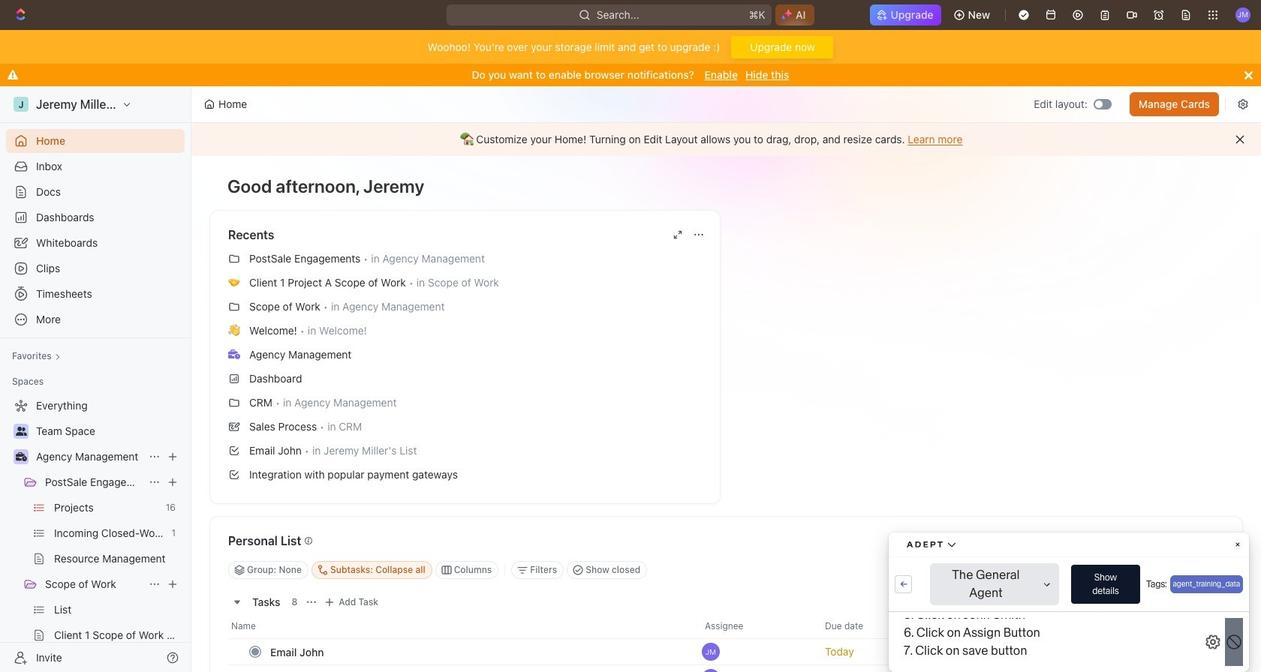 Task type: describe. For each thing, give the bounding box(es) containing it.
sidebar navigation
[[0, 86, 195, 673]]

business time image inside sidebar navigation
[[15, 453, 27, 462]]

tree inside sidebar navigation
[[6, 394, 185, 673]]



Task type: locate. For each thing, give the bounding box(es) containing it.
tree
[[6, 394, 185, 673]]

0 vertical spatial business time image
[[228, 350, 240, 359]]

jeremy miller's workspace, , element
[[14, 97, 29, 112]]

Search tasks... text field
[[1015, 560, 1166, 582]]

1 horizontal spatial business time image
[[228, 350, 240, 359]]

1 vertical spatial business time image
[[15, 453, 27, 462]]

0 horizontal spatial business time image
[[15, 453, 27, 462]]

business time image
[[228, 350, 240, 359], [15, 453, 27, 462]]

user group image
[[15, 427, 27, 436]]

alert
[[192, 123, 1262, 156]]



Task type: vqa. For each thing, say whether or not it's contained in the screenshot.
business time icon
yes



